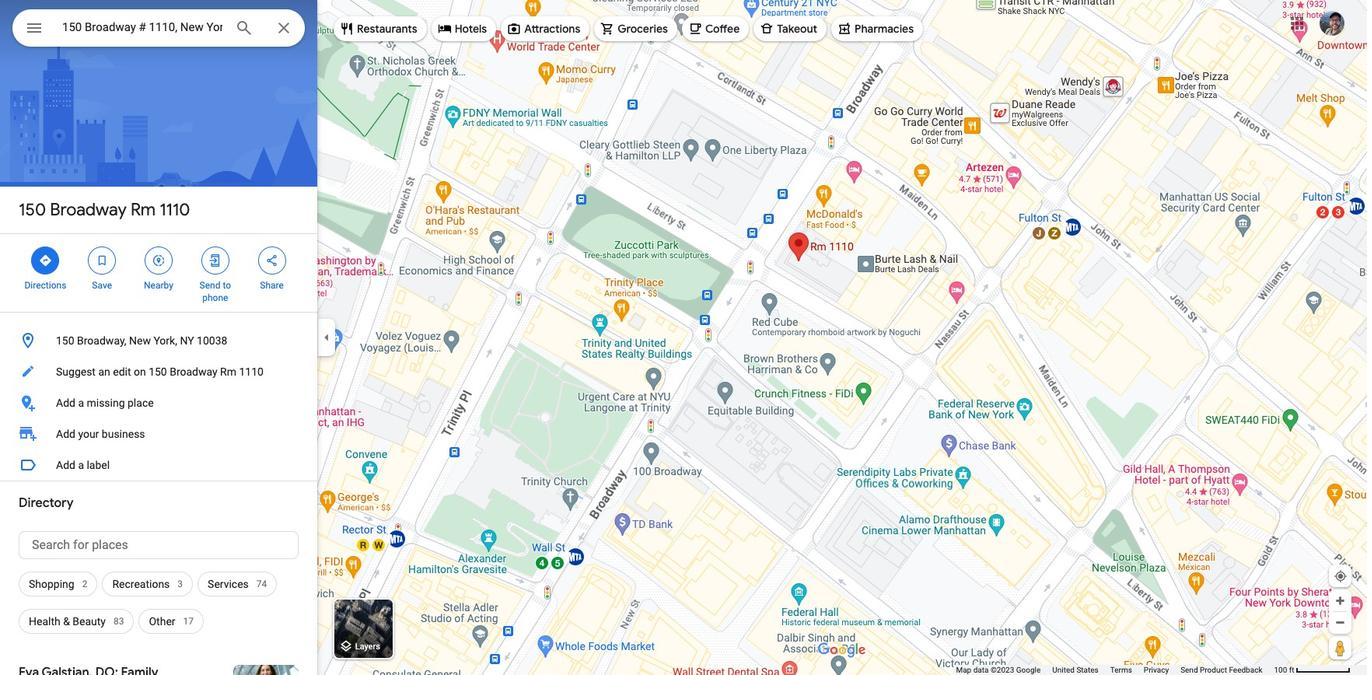 Task type: locate. For each thing, give the bounding box(es) containing it.
&
[[63, 615, 70, 628]]

2 vertical spatial add
[[56, 459, 75, 471]]

broadway up 
[[50, 199, 127, 221]]

150 broadway rm 1110 main content
[[0, 0, 317, 675]]

a for missing
[[78, 397, 84, 409]]

phone
[[202, 292, 228, 303]]

save
[[92, 280, 112, 291]]


[[152, 252, 166, 269]]

1 horizontal spatial broadway
[[170, 366, 217, 378]]

add left your
[[56, 428, 75, 440]]


[[265, 252, 279, 269]]

1 vertical spatial send
[[1181, 666, 1198, 674]]

recreations
[[112, 578, 170, 590]]

coffee button
[[682, 10, 749, 47]]

 search field
[[12, 9, 305, 50]]

0 vertical spatial send
[[200, 280, 220, 291]]

show street view coverage image
[[1329, 636, 1352, 659]]

data
[[973, 666, 989, 674]]

150 Broadway # 1110, New York, NY 10038 field
[[12, 9, 305, 47]]

rm up  at the top left of the page
[[131, 199, 156, 221]]

a
[[78, 397, 84, 409], [78, 459, 84, 471]]

ft
[[1289, 666, 1294, 674]]

layers
[[355, 642, 380, 652]]

your
[[78, 428, 99, 440]]

broadway,
[[77, 334, 126, 347]]

feedback
[[1229, 666, 1263, 674]]

3 add from the top
[[56, 459, 75, 471]]

send
[[200, 280, 220, 291], [1181, 666, 1198, 674]]

united states button
[[1052, 665, 1099, 675]]

health
[[29, 615, 60, 628]]

3
[[178, 579, 183, 589]]

united states
[[1052, 666, 1099, 674]]

83
[[114, 616, 124, 627]]

privacy button
[[1144, 665, 1169, 675]]

send inside button
[[1181, 666, 1198, 674]]

17
[[183, 616, 194, 627]]

1 horizontal spatial rm
[[220, 366, 236, 378]]

0 horizontal spatial send
[[200, 280, 220, 291]]

0 vertical spatial 1110
[[160, 199, 190, 221]]

add for add your business
[[56, 428, 75, 440]]

150
[[19, 199, 46, 221], [56, 334, 74, 347], [149, 366, 167, 378]]

None field
[[62, 18, 222, 37]]

1 vertical spatial 150
[[56, 334, 74, 347]]

a left missing
[[78, 397, 84, 409]]

footer
[[956, 665, 1274, 675]]

label
[[87, 459, 110, 471]]

beauty
[[73, 615, 106, 628]]

2 a from the top
[[78, 459, 84, 471]]

restaurants
[[357, 22, 417, 36]]

edit
[[113, 366, 131, 378]]

add
[[56, 397, 75, 409], [56, 428, 75, 440], [56, 459, 75, 471]]

add down suggest on the left bottom
[[56, 397, 75, 409]]


[[95, 252, 109, 269]]

send product feedback button
[[1181, 665, 1263, 675]]

share
[[260, 280, 284, 291]]

services
[[208, 578, 249, 590]]

add for add a missing place
[[56, 397, 75, 409]]

150 broadway rm 1110
[[19, 199, 190, 221]]

2 add from the top
[[56, 428, 75, 440]]

missing
[[87, 397, 125, 409]]

footer inside google maps element
[[956, 665, 1274, 675]]

rm down 10038 at left
[[220, 366, 236, 378]]

0 vertical spatial a
[[78, 397, 84, 409]]

send inside send to phone
[[200, 280, 220, 291]]

terms button
[[1110, 665, 1132, 675]]

directory
[[19, 495, 74, 511]]

attractions button
[[501, 10, 590, 47]]

broadway inside button
[[170, 366, 217, 378]]

none text field inside 150 broadway rm 1110 main content
[[19, 531, 299, 559]]

0 horizontal spatial 1110
[[160, 199, 190, 221]]

broadway
[[50, 199, 127, 221], [170, 366, 217, 378]]

place
[[128, 397, 154, 409]]

1110
[[160, 199, 190, 221], [239, 366, 264, 378]]

send left the product
[[1181, 666, 1198, 674]]

footer containing map data ©2023 google
[[956, 665, 1274, 675]]

1 vertical spatial 1110
[[239, 366, 264, 378]]

map data ©2023 google
[[956, 666, 1041, 674]]

add for add a label
[[56, 459, 75, 471]]

1 vertical spatial add
[[56, 428, 75, 440]]

1 horizontal spatial 1110
[[239, 366, 264, 378]]

broadway down "ny"
[[170, 366, 217, 378]]

0 horizontal spatial rm
[[131, 199, 156, 221]]

150 up suggest on the left bottom
[[56, 334, 74, 347]]

100
[[1274, 666, 1287, 674]]

150 right on
[[149, 366, 167, 378]]

100 ft button
[[1274, 666, 1351, 674]]

1 vertical spatial rm
[[220, 366, 236, 378]]

add a label button
[[0, 450, 317, 481]]

suggest an edit on 150 broadway rm 1110 button
[[0, 356, 317, 387]]

150 for 150 broadway, new york, ny 10038
[[56, 334, 74, 347]]

2 vertical spatial 150
[[149, 366, 167, 378]]

0 vertical spatial 150
[[19, 199, 46, 221]]

1110 inside button
[[239, 366, 264, 378]]

coffee
[[705, 22, 740, 36]]

0 vertical spatial add
[[56, 397, 75, 409]]

add left the label
[[56, 459, 75, 471]]

1 horizontal spatial 150
[[56, 334, 74, 347]]

0 horizontal spatial 150
[[19, 199, 46, 221]]

0 horizontal spatial broadway
[[50, 199, 127, 221]]

actions for 150 broadway rm 1110 region
[[0, 234, 317, 312]]

rm
[[131, 199, 156, 221], [220, 366, 236, 378]]

1 vertical spatial broadway
[[170, 366, 217, 378]]

send up "phone"
[[200, 280, 220, 291]]

1 a from the top
[[78, 397, 84, 409]]

150 for 150 broadway rm 1110
[[19, 199, 46, 221]]

1 horizontal spatial send
[[1181, 666, 1198, 674]]

a left the label
[[78, 459, 84, 471]]

2 horizontal spatial 150
[[149, 366, 167, 378]]

150 up 
[[19, 199, 46, 221]]

1 vertical spatial a
[[78, 459, 84, 471]]

google maps element
[[0, 0, 1367, 675]]

services 74
[[208, 578, 267, 590]]

send for send product feedback
[[1181, 666, 1198, 674]]

0 vertical spatial rm
[[131, 199, 156, 221]]

add your business
[[56, 428, 145, 440]]

None text field
[[19, 531, 299, 559]]

1 add from the top
[[56, 397, 75, 409]]

privacy
[[1144, 666, 1169, 674]]

states
[[1077, 666, 1099, 674]]

new
[[129, 334, 151, 347]]



Task type: vqa. For each thing, say whether or not it's contained in the screenshot.
the $113 at the right bottom of the page
no



Task type: describe. For each thing, give the bounding box(es) containing it.
show your location image
[[1334, 569, 1348, 583]]

©2023
[[991, 666, 1014, 674]]

google account: cj baylor  
(christian.baylor@adept.ai) image
[[1320, 11, 1345, 35]]

150 broadway, new york, ny 10038 button
[[0, 325, 317, 356]]

74
[[257, 579, 267, 589]]

nearby
[[144, 280, 173, 291]]

attractions
[[524, 22, 580, 36]]

add your business link
[[0, 418, 317, 450]]

united
[[1052, 666, 1075, 674]]

suggest an edit on 150 broadway rm 1110
[[56, 366, 264, 378]]

recreations 3
[[112, 578, 183, 590]]

other
[[149, 615, 175, 628]]

other 17
[[149, 615, 194, 628]]

takeout button
[[754, 10, 827, 47]]

suggest
[[56, 366, 96, 378]]

pharmacies button
[[831, 10, 923, 47]]

100 ft
[[1274, 666, 1294, 674]]

health & beauty 83
[[29, 615, 124, 628]]

directions
[[24, 280, 66, 291]]

business
[[102, 428, 145, 440]]

map
[[956, 666, 971, 674]]

york,
[[153, 334, 177, 347]]

google
[[1016, 666, 1041, 674]]

add a missing place button
[[0, 387, 317, 418]]

send for send to phone
[[200, 280, 220, 291]]

product
[[1200, 666, 1227, 674]]

to
[[223, 280, 231, 291]]

restaurants button
[[334, 10, 427, 47]]


[[25, 17, 44, 39]]

hotels button
[[431, 10, 496, 47]]

150 broadway, new york, ny 10038
[[56, 334, 227, 347]]

add a label
[[56, 459, 110, 471]]

rm inside suggest an edit on 150 broadway rm 1110 button
[[220, 366, 236, 378]]

send to phone
[[200, 280, 231, 303]]

none field inside the 150 broadway # 1110, new york, ny 10038 field
[[62, 18, 222, 37]]

hotels
[[455, 22, 487, 36]]

zoom in image
[[1335, 595, 1346, 607]]


[[208, 252, 222, 269]]

0 vertical spatial broadway
[[50, 199, 127, 221]]

ny
[[180, 334, 194, 347]]

shopping 2
[[29, 578, 87, 590]]


[[38, 252, 52, 269]]

 button
[[12, 9, 56, 50]]

collapse side panel image
[[318, 329, 335, 346]]

10038
[[197, 334, 227, 347]]

2
[[82, 579, 87, 589]]

terms
[[1110, 666, 1132, 674]]

zoom out image
[[1335, 617, 1346, 628]]

shopping
[[29, 578, 74, 590]]

on
[[134, 366, 146, 378]]

takeout
[[777, 22, 817, 36]]

groceries
[[618, 22, 668, 36]]

send product feedback
[[1181, 666, 1263, 674]]

groceries button
[[594, 10, 677, 47]]

pharmacies
[[855, 22, 914, 36]]

add a missing place
[[56, 397, 154, 409]]

an
[[98, 366, 110, 378]]

a for label
[[78, 459, 84, 471]]



